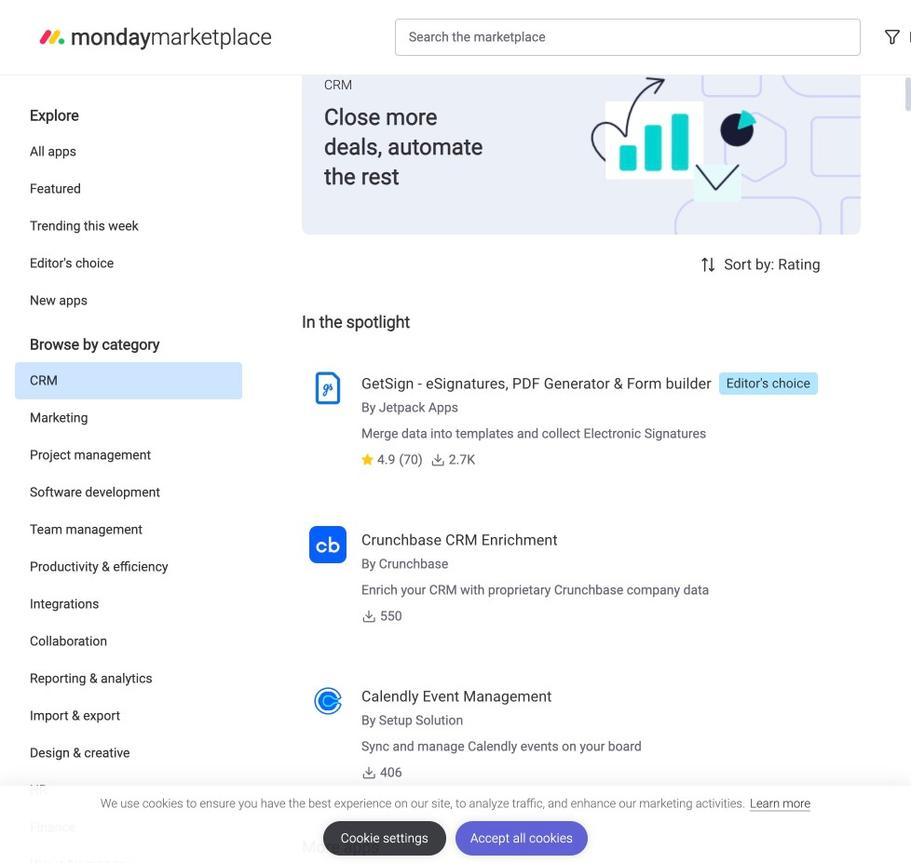 Task type: locate. For each thing, give the bounding box(es) containing it.
3 option from the top
[[15, 208, 242, 245]]

2 heading from the top
[[15, 320, 242, 362]]

1 option from the top
[[15, 133, 242, 171]]

0 vertical spatial heading
[[15, 90, 242, 133]]

1 vertical spatial app logo image
[[309, 526, 347, 564]]

15 option from the top
[[15, 698, 242, 735]]

13 option from the top
[[15, 623, 242, 661]]

10 option from the top
[[15, 512, 242, 549]]

option
[[15, 133, 242, 171], [15, 171, 242, 208], [15, 208, 242, 245], [15, 245, 242, 282], [15, 282, 242, 320], [15, 362, 242, 400], [15, 400, 242, 437], [15, 437, 242, 474], [15, 474, 242, 512], [15, 512, 242, 549], [15, 549, 242, 586], [15, 586, 242, 623], [15, 623, 242, 661], [15, 661, 242, 698], [15, 698, 242, 735], [15, 735, 242, 772], [15, 772, 242, 810], [15, 810, 242, 847]]

dialog
[[0, 786, 911, 864]]

heading
[[15, 90, 242, 133], [15, 320, 242, 362]]

2 vertical spatial app logo image
[[309, 683, 347, 720]]

6 option from the top
[[15, 362, 242, 400]]

17 option from the top
[[15, 772, 242, 810]]

11 option from the top
[[15, 549, 242, 586]]

app logo image
[[309, 370, 347, 407], [309, 526, 347, 564], [309, 683, 347, 720]]

1 vertical spatial heading
[[15, 320, 242, 362]]

14 option from the top
[[15, 661, 242, 698]]

2 app logo image from the top
[[309, 526, 347, 564]]

0 vertical spatial app logo image
[[309, 370, 347, 407]]

list box
[[15, 90, 242, 864]]

12 option from the top
[[15, 586, 242, 623]]



Task type: describe. For each thing, give the bounding box(es) containing it.
1 app logo image from the top
[[309, 370, 347, 407]]

7 option from the top
[[15, 400, 242, 437]]

9 option from the top
[[15, 474, 242, 512]]

8 option from the top
[[15, 437, 242, 474]]

banner logo image
[[498, 53, 839, 235]]

monday marketplace image
[[37, 22, 67, 52]]

5 option from the top
[[15, 282, 242, 320]]

1 heading from the top
[[15, 90, 242, 133]]

18 option from the top
[[15, 810, 242, 847]]

16 option from the top
[[15, 735, 242, 772]]

3 app logo image from the top
[[309, 683, 347, 720]]

2 option from the top
[[15, 171, 242, 208]]

4 option from the top
[[15, 245, 242, 282]]



Task type: vqa. For each thing, say whether or not it's contained in the screenshot.
first option from the bottom of the page
yes



